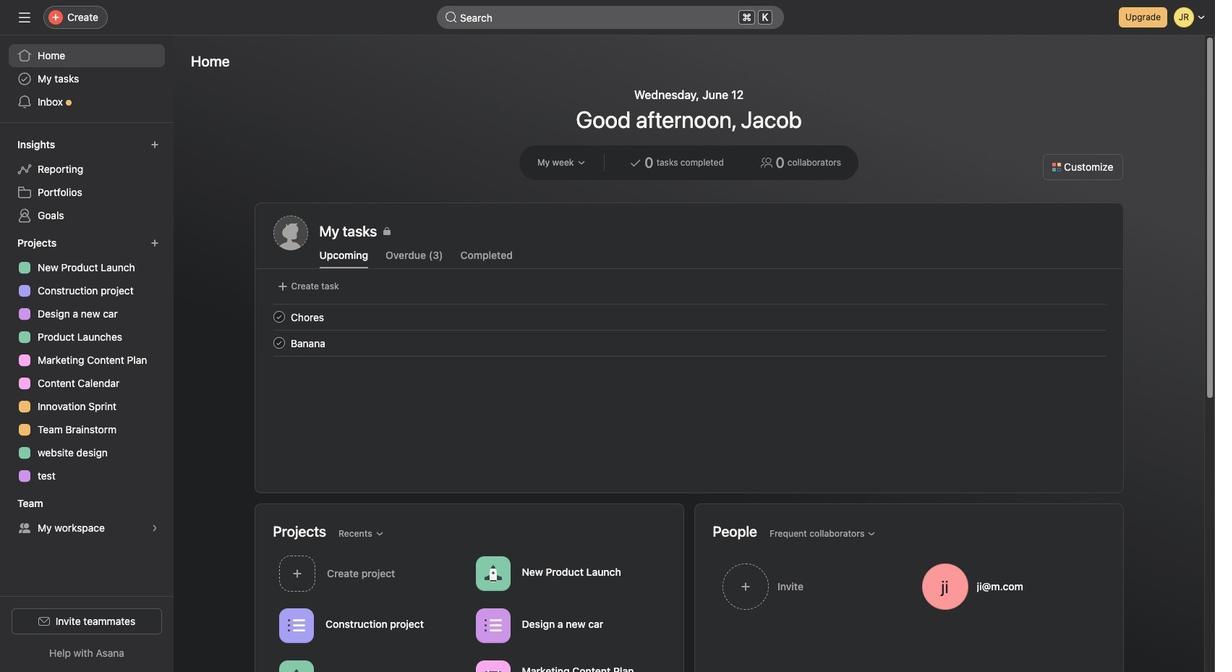 Task type: vqa. For each thing, say whether or not it's contained in the screenshot.
Starred dropdown button
no



Task type: describe. For each thing, give the bounding box(es) containing it.
2 mark complete checkbox from the top
[[270, 334, 288, 352]]

1 list item from the top
[[256, 304, 1123, 330]]

2 list item from the top
[[256, 330, 1123, 356]]

new insights image
[[151, 140, 159, 149]]

isinverse image
[[446, 12, 457, 23]]

list image
[[484, 617, 501, 634]]

teams element
[[0, 491, 174, 543]]

mark complete image for first mark complete checkbox from the bottom
[[270, 334, 288, 352]]

global element
[[0, 35, 174, 122]]



Task type: locate. For each thing, give the bounding box(es) containing it.
0 vertical spatial mark complete image
[[270, 308, 288, 326]]

list image
[[288, 617, 305, 634]]

mark complete image for 2nd mark complete checkbox from the bottom
[[270, 308, 288, 326]]

Search tasks, projects, and more text field
[[437, 6, 784, 29]]

rocket image
[[484, 565, 501, 582]]

list item
[[256, 304, 1123, 330], [256, 330, 1123, 356]]

2 mark complete image from the top
[[270, 334, 288, 352]]

insights element
[[0, 132, 174, 230]]

None field
[[437, 6, 784, 29]]

projects element
[[0, 230, 174, 491]]

0 vertical spatial mark complete checkbox
[[270, 308, 288, 326]]

Mark complete checkbox
[[270, 308, 288, 326], [270, 334, 288, 352]]

hide sidebar image
[[19, 12, 30, 23]]

new project or portfolio image
[[151, 239, 159, 247]]

rocket image
[[288, 669, 305, 672]]

1 mark complete checkbox from the top
[[270, 308, 288, 326]]

1 vertical spatial mark complete checkbox
[[270, 334, 288, 352]]

1 mark complete image from the top
[[270, 308, 288, 326]]

1 vertical spatial mark complete image
[[270, 334, 288, 352]]

mark complete image
[[270, 308, 288, 326], [270, 334, 288, 352]]

see details, my workspace image
[[151, 524, 159, 533]]

calendar image
[[484, 669, 501, 672]]

add profile photo image
[[273, 216, 308, 250]]



